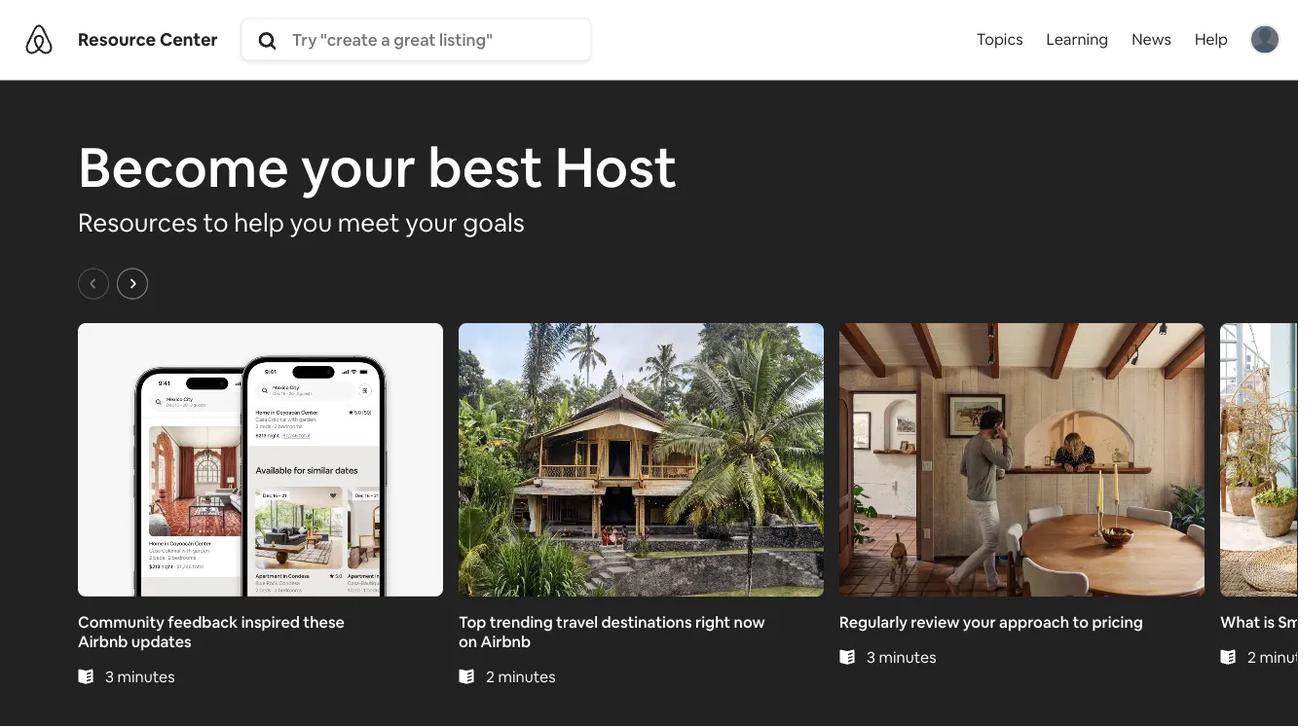 Task type: locate. For each thing, give the bounding box(es) containing it.
0 horizontal spatial 3
[[105, 667, 114, 686]]

3 for regularly review your approach to pricing
[[867, 647, 876, 667]]

destinations
[[602, 612, 692, 632]]

3 minutes for regularly
[[867, 647, 937, 667]]

1 horizontal spatial 2
[[1248, 647, 1257, 667]]

review
[[911, 612, 960, 632]]

on airbnb
[[459, 631, 531, 651]]

minutes for trending
[[498, 667, 556, 686]]

minutes down on airbnb
[[498, 667, 556, 686]]

2
[[1248, 647, 1257, 667], [486, 667, 495, 686]]

minutes
[[879, 647, 937, 667], [117, 667, 175, 686], [498, 667, 556, 686]]

what is sm
[[1221, 612, 1299, 632]]

top trending travel destinations right now on airbnb
[[459, 612, 765, 651]]

your up meet
[[301, 131, 416, 203]]

two people sit on a balcony bench just outside large open windows near potted trees, a table, and a spiral staircase. image
[[1221, 323, 1299, 597]]

3 minutes
[[867, 647, 937, 667], [105, 667, 175, 686]]

0 horizontal spatial your
[[301, 131, 416, 203]]

3
[[867, 647, 876, 667], [105, 667, 114, 686]]

0 vertical spatial your
[[301, 131, 416, 203]]

become
[[78, 131, 289, 203]]

regularly
[[840, 612, 908, 632]]

1 vertical spatial your
[[963, 612, 996, 632]]

three people sit on the front steps of a place listed on airbnb in bali facing large tropical trees and vegetation. image
[[459, 323, 824, 597], [459, 323, 824, 597]]

2 left the minut
[[1248, 647, 1257, 667]]

minutes down review on the bottom of the page
[[879, 647, 937, 667]]

learning
[[1047, 29, 1109, 49]]

3 down regularly
[[867, 647, 876, 667]]

right
[[696, 612, 731, 632]]

resource
[[78, 28, 156, 51]]

2 down on airbnb
[[486, 667, 495, 686]]

help
[[1195, 29, 1229, 49]]

2 for 2 minut
[[1248, 647, 1257, 667]]

minutes for feedback
[[117, 667, 175, 686]]

your
[[301, 131, 416, 203], [963, 612, 996, 632]]

3 for community feedback inspired these airbnb updates
[[105, 667, 114, 686]]

1 horizontal spatial your
[[963, 612, 996, 632]]

0 horizontal spatial minutes
[[117, 667, 175, 686]]

topics button
[[973, 0, 1027, 82]]

2 horizontal spatial minutes
[[879, 647, 937, 667]]

help
[[234, 206, 284, 239]]

travel
[[556, 612, 598, 632]]

to
[[203, 206, 228, 239]]

1 horizontal spatial minutes
[[498, 667, 556, 686]]

3 minutes down the airbnb updates
[[105, 667, 175, 686]]

sm
[[1279, 612, 1299, 632]]

resource center
[[78, 28, 218, 51]]

3 down the airbnb updates
[[105, 667, 114, 686]]

1 horizontal spatial 3
[[867, 647, 876, 667]]

minutes down the airbnb updates
[[117, 667, 175, 686]]

side by side phone screens show listings available for the guest's original dates and for checking in a day earlier or later. image
[[78, 323, 443, 597], [78, 323, 443, 597]]

your goals
[[406, 206, 525, 239]]

3 minutes down regularly
[[867, 647, 937, 667]]

0 horizontal spatial 2
[[486, 667, 495, 686]]

minutes for review
[[879, 647, 937, 667]]

news button
[[1121, 0, 1184, 78]]

a person holding a mug and a cell phone walks past a dining table toward a bright window as another person looks on. image
[[840, 323, 1205, 597], [840, 323, 1205, 597]]

3 minutes for community
[[105, 667, 175, 686]]

your right review on the bottom of the page
[[963, 612, 996, 632]]

0 horizontal spatial 3 minutes
[[105, 667, 175, 686]]

1 horizontal spatial 3 minutes
[[867, 647, 937, 667]]



Task type: describe. For each thing, give the bounding box(es) containing it.
inspired
[[241, 612, 300, 632]]

best host
[[428, 131, 678, 203]]

minut
[[1260, 647, 1299, 667]]

you
[[290, 206, 332, 239]]

these
[[303, 612, 345, 632]]

community
[[78, 612, 165, 632]]

top
[[459, 612, 487, 632]]

meet
[[338, 206, 400, 239]]

what
[[1221, 612, 1261, 632]]

become your best host resources to help you meet your goals
[[78, 131, 678, 239]]

stephanie's account image
[[1252, 26, 1279, 53]]

airbnb updates
[[78, 631, 192, 651]]

2 minut
[[1248, 647, 1299, 667]]

2 for 2 minutes
[[486, 667, 495, 686]]

to pricing
[[1073, 612, 1144, 632]]

resource center link
[[78, 28, 218, 51]]

Search text field
[[292, 29, 587, 50]]

2 minutes
[[486, 667, 556, 686]]

now
[[734, 612, 765, 632]]

help link
[[1184, 0, 1240, 78]]

trending
[[490, 612, 553, 632]]

learning button
[[1035, 0, 1121, 78]]

is
[[1264, 612, 1275, 632]]

approach
[[1000, 612, 1070, 632]]

feedback
[[168, 612, 238, 632]]

regularly review your approach to pricing
[[840, 612, 1144, 632]]

resources
[[78, 206, 198, 239]]

community feedback inspired these airbnb updates
[[78, 612, 345, 651]]

your inside become your best host resources to help you meet your goals
[[301, 131, 416, 203]]

center
[[160, 28, 218, 51]]

topics
[[977, 29, 1023, 49]]

news
[[1132, 29, 1172, 49]]



Task type: vqa. For each thing, say whether or not it's contained in the screenshot.
Top Trending Travel Destinations Right Now On Airbnb
yes



